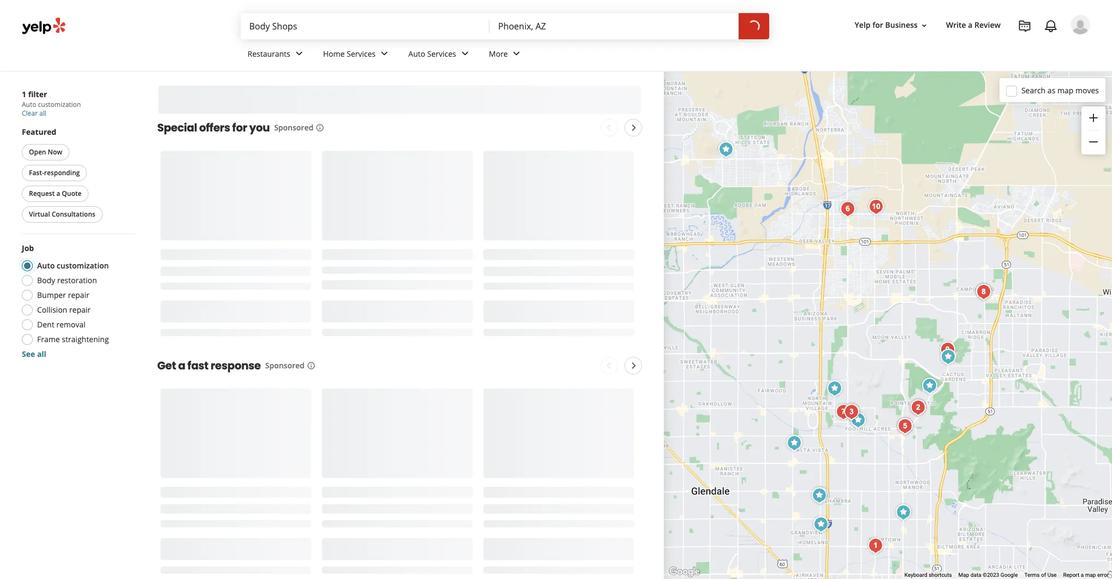 Task type: locate. For each thing, give the bounding box(es) containing it.
0 vertical spatial repair
[[519, 496, 548, 508]]

request a quote button for usa collision
[[160, 547, 312, 571]]

open now
[[29, 148, 62, 157]]

no
[[321, 266, 330, 275]]

0 horizontal spatial 16 chevron down v2 image
[[620, 100, 629, 109]]

24 chevron down v2 image
[[378, 47, 391, 60], [459, 47, 472, 60], [510, 47, 524, 60]]

16 info v2 image down near
[[316, 124, 325, 132]]

0 vertical spatial sponsored
[[274, 123, 314, 133]]

sponsored
[[274, 123, 314, 133], [265, 370, 305, 380]]

a down (153
[[237, 553, 243, 565]]

1 vertical spatial all
[[37, 349, 46, 360]]

off-
[[537, 249, 553, 261]]

16 free estimates v2 image
[[168, 225, 177, 233], [330, 225, 339, 233], [492, 225, 500, 233]]

& right road
[[578, 249, 584, 261]]

quote up consultations
[[62, 189, 82, 198]]

16 free estimates v2 image for southwest express collision
[[168, 225, 177, 233]]

consultations
[[52, 210, 95, 219]]

free up collision xperts link
[[341, 224, 355, 234]]

free up proof
[[502, 224, 517, 234]]

customization inside option group
[[57, 261, 109, 271]]

1 horizontal spatial services
[[428, 48, 457, 59]]

estimates up southwest express collision link
[[195, 224, 228, 234]]

sponsored down the top 10 best body shops near phoenix, arizona on the left
[[274, 123, 314, 133]]

responding
[[44, 168, 80, 178]]

restaurants
[[248, 48, 291, 59]]

request up virtual
[[29, 189, 55, 198]]

collision up 5.0 (2 reviews)
[[244, 249, 281, 261]]

request down auto customization, auto repair, body shops at the left bottom of the page
[[362, 553, 397, 565]]

& right parts
[[619, 282, 624, 291]]

1 horizontal spatial 24 chevron down v2 image
[[459, 47, 472, 60]]

restoration
[[57, 275, 97, 286]]

Find text field
[[249, 20, 481, 32]]

bullet
[[483, 249, 509, 261]]

reviews) for usa collision
[[253, 513, 282, 523]]

free estimates for southwest express collision
[[179, 224, 228, 234]]

request
[[29, 189, 55, 198], [362, 315, 397, 327], [200, 553, 235, 565], [362, 553, 397, 565], [524, 553, 559, 565]]

view down auto repair, auto customization, auto parts & supplies
[[529, 315, 549, 327]]

16 chevron right v2 image
[[176, 85, 185, 94]]

1 horizontal spatial view
[[529, 315, 549, 327]]

sponsored right response
[[265, 370, 305, 380]]

1 vertical spatial sponsored
[[265, 370, 305, 380]]

0 vertical spatial customization,
[[538, 282, 584, 291]]

2 free estimates from the left
[[341, 224, 389, 234]]

yelp link
[[157, 85, 171, 94]]

quote for revive auto center request a quote button
[[407, 553, 433, 565]]

1
[[22, 89, 26, 99]]

16 free estimates v2 image up collision xperts link
[[330, 225, 339, 233]]

0 horizontal spatial view
[[206, 315, 226, 327]]

1 horizontal spatial estimates
[[357, 224, 389, 234]]

0 vertical spatial for
[[873, 20, 884, 30]]

repair up 'removal'
[[69, 305, 91, 315]]

1 horizontal spatial view business
[[529, 315, 590, 327]]

1 horizontal spatial business
[[552, 315, 590, 327]]

one stop collision repair image
[[884, 325, 906, 346]]

0 vertical spatial repair,
[[499, 282, 520, 291]]

and
[[550, 496, 567, 508]]

quote
[[62, 189, 82, 198], [407, 315, 433, 327], [245, 553, 272, 565], [407, 553, 433, 565], [569, 553, 595, 565]]

az auto repair and body image
[[872, 402, 894, 423], [872, 402, 894, 423]]

repair down the 'restoration'
[[68, 290, 89, 300]]

yelp left the business
[[855, 20, 871, 30]]

1 previous image from the top
[[603, 122, 616, 135]]

estimates up xperts
[[357, 224, 389, 234]]

2 horizontal spatial free estimates link
[[483, 150, 636, 242]]

estimates for collision xperts
[[357, 224, 389, 234]]

1 business from the left
[[228, 315, 266, 327]]

moves
[[1076, 85, 1100, 95]]

repair for bumper repair
[[68, 290, 89, 300]]

offers
[[199, 120, 230, 136]]

16 chevron down v2 image
[[921, 21, 929, 30], [620, 100, 629, 109]]

search image
[[748, 20, 761, 33]]

view business for collision
[[206, 315, 266, 327]]

request a quote button down (153
[[160, 547, 312, 571]]

4.7 star rating image
[[483, 514, 542, 525]]

24 chevron down v2 image inside more link
[[510, 47, 524, 60]]

business
[[886, 20, 918, 30]]

next image
[[628, 122, 641, 135], [628, 369, 641, 382]]

2 16 free estimates v2 image from the left
[[330, 225, 339, 233]]

airpark collision center image
[[978, 296, 1000, 317]]

& inside auto repair, auto customization, auto parts & supplies
[[619, 282, 624, 291]]

1 16 free estimates v2 image from the left
[[168, 225, 177, 233]]

10
[[184, 94, 197, 112]]

request a quote down fast-responding button
[[29, 189, 82, 198]]

0 vertical spatial next image
[[628, 122, 641, 135]]

free up southwest
[[179, 224, 194, 234]]

reviews) right (2
[[244, 266, 274, 276]]

1 vertical spatial customization
[[57, 261, 109, 271]]

auto customization, auto repair, body shops
[[321, 529, 460, 538]]

business down 5.0 (2 reviews)
[[228, 315, 266, 327]]

previous image
[[603, 122, 616, 135], [603, 369, 616, 382]]

view for express
[[206, 315, 226, 327]]

16 chevron down v2 image right the business
[[921, 21, 929, 30]]

3 free estimates link from the left
[[483, 150, 636, 242]]

0 horizontal spatial request a quote
[[29, 189, 82, 198]]

1 vertical spatial &
[[619, 282, 624, 291]]

1 horizontal spatial customization,
[[538, 282, 584, 291]]

1 horizontal spatial view business link
[[483, 309, 636, 333]]

2 horizontal spatial estimates
[[518, 224, 551, 234]]

body shops down 5 star rating image
[[160, 282, 196, 291]]

0 horizontal spatial yelp
[[157, 85, 171, 94]]

1 horizontal spatial request a quote
[[362, 553, 433, 565]]

16 chevron down v2 image inside yelp for business button
[[921, 21, 929, 30]]

free estimates link
[[160, 150, 312, 242], [321, 150, 474, 242], [483, 150, 636, 242]]

for left you
[[232, 120, 247, 136]]

fast-responding button
[[22, 165, 87, 181]]

2 estimates from the left
[[357, 224, 389, 234]]

1 free estimates from the left
[[179, 224, 228, 234]]

yelp inside button
[[855, 20, 871, 30]]

shops inside body shops request a quote
[[177, 529, 196, 538]]

a inside collision xperts no reviews body shops request a quote
[[399, 315, 405, 327]]

16 info v2 image
[[634, 100, 643, 109], [316, 124, 325, 132]]

1 vertical spatial for
[[232, 120, 247, 136]]

map
[[1058, 85, 1074, 95], [1086, 573, 1097, 579]]

customization, down 4.8 star rating image
[[337, 529, 383, 538]]

1 horizontal spatial repair,
[[499, 282, 520, 291]]

24 chevron down v2 image
[[293, 47, 306, 60]]

quote down 4.7 (98 reviews)
[[569, 553, 595, 565]]

16 chevron down v2 image right recommended
[[620, 100, 629, 109]]

2 horizontal spatial free estimates
[[502, 224, 551, 234]]

1 horizontal spatial free estimates link
[[321, 150, 474, 242]]

view business link down (2
[[160, 309, 312, 333]]

auto inside "1 filter auto customization clear all"
[[22, 100, 36, 109]]

1 vertical spatial previous image
[[603, 369, 616, 382]]

0 vertical spatial &
[[578, 249, 584, 261]]

2
[[415, 338, 419, 347]]

a up about
[[399, 315, 405, 327]]

reviews) for az auto repair and body
[[572, 513, 601, 523]]

for left the business
[[873, 20, 884, 30]]

collision xperts no reviews body shops request a quote
[[321, 249, 433, 327]]

request inside featured group
[[29, 189, 55, 198]]

option group
[[19, 243, 135, 360]]

body up bumper
[[37, 275, 55, 286]]

quote inside collision xperts no reviews body shops request a quote
[[407, 315, 433, 327]]

projects image
[[1019, 20, 1032, 33]]

body down 5 star rating image
[[160, 282, 175, 291]]

free estimates
[[179, 224, 228, 234], [341, 224, 389, 234], [502, 224, 551, 234]]

a right 'write'
[[969, 20, 973, 30]]

for
[[873, 20, 884, 30], [232, 120, 247, 136]]

group
[[1082, 107, 1106, 155]]

1 horizontal spatial for
[[873, 20, 884, 30]]

estimates for bullet proof off-road & auto
[[518, 224, 551, 234]]

bullet proof off-road & auto image
[[1082, 405, 1103, 427]]

0 horizontal spatial none field
[[249, 20, 481, 32]]

2 horizontal spatial 24 chevron down v2 image
[[510, 47, 524, 60]]

1 vertical spatial repair
[[69, 305, 91, 315]]

&
[[578, 249, 584, 261], [619, 282, 624, 291]]

next image for get a fast response
[[628, 369, 641, 382]]

a right the report
[[1082, 573, 1085, 579]]

4.5 (8 reviews)
[[546, 266, 597, 276]]

None field
[[249, 20, 481, 32], [499, 20, 730, 32]]

request down 4.9
[[200, 553, 235, 565]]

yelp left 16 chevron right v2 image
[[157, 85, 171, 94]]

1 vertical spatial repair
[[585, 529, 604, 538]]

revive auto center
[[321, 496, 405, 508]]

1 view business from the left
[[206, 315, 266, 327]]

mil amores image
[[1024, 492, 1046, 514]]

1 horizontal spatial yelp
[[855, 20, 871, 30]]

1 horizontal spatial 16 info v2 image
[[634, 100, 643, 109]]

bumper
[[37, 290, 66, 300]]

fast-responding
[[29, 168, 80, 178]]

0 vertical spatial customization
[[38, 100, 81, 109]]

detailing,
[[538, 529, 567, 538]]

free estimates up proof
[[502, 224, 551, 234]]

request a quote down detailing,
[[524, 553, 595, 565]]

1 view from the left
[[206, 315, 226, 327]]

1 vertical spatial repair,
[[401, 529, 422, 538]]

responds in about 2 hours
[[356, 338, 439, 347]]

24 chevron down v2 image down find field
[[378, 47, 391, 60]]

auto services link
[[400, 39, 481, 71]]

5.0 (2 reviews)
[[223, 266, 274, 276]]

reviews) right (73
[[410, 513, 440, 523]]

yelp for yelp for business
[[855, 20, 871, 30]]

24 chevron down v2 image inside auto services 'link'
[[459, 47, 472, 60]]

a down fast-responding button
[[56, 189, 60, 198]]

2 24 chevron down v2 image from the left
[[459, 47, 472, 60]]

view business down (2
[[206, 315, 266, 327]]

collision up 'reviews'
[[321, 249, 358, 261]]

0 vertical spatial previous image
[[603, 122, 616, 135]]

quote inside featured group
[[62, 189, 82, 198]]

24 chevron down v2 image right more
[[510, 47, 524, 60]]

body shops right 16 chevron right v2 icon at the left top of the page
[[245, 85, 283, 94]]

repair down 4.7 (98 reviews)
[[585, 529, 604, 538]]

2 view business link from the left
[[483, 309, 636, 333]]

1 free from the left
[[179, 224, 194, 234]]

all right see
[[37, 349, 46, 360]]

0 horizontal spatial free estimates link
[[160, 150, 312, 242]]

elite automotive finishes image
[[1013, 429, 1035, 451]]

services right home
[[347, 48, 376, 59]]

request a quote button down fast-responding button
[[22, 186, 89, 202]]

automotive
[[189, 85, 228, 94]]

16 info v2 image for top 10 best body shops near phoenix, arizona
[[634, 100, 643, 109]]

1 horizontal spatial 16 free estimates v2 image
[[330, 225, 339, 233]]

quote down 4.9 (153 reviews)
[[245, 553, 272, 565]]

1 none field from the left
[[249, 20, 481, 32]]

1 horizontal spatial 16 chevron down v2 image
[[921, 21, 929, 30]]

2 none field from the left
[[499, 20, 730, 32]]

featured
[[22, 127, 56, 137]]

16 info v2 image right recommended popup button
[[634, 100, 643, 109]]

recommended
[[561, 99, 618, 109]]

4.9 (153 reviews)
[[223, 513, 282, 523]]

1 vertical spatial 16 chevron down v2 image
[[620, 100, 629, 109]]

1 vertical spatial 16 info v2 image
[[316, 124, 325, 132]]

0 vertical spatial all
[[39, 109, 46, 118]]

map data ©2023 google
[[959, 573, 1019, 579]]

greg r. image
[[1071, 15, 1091, 34]]

customization up the 'restoration'
[[57, 261, 109, 271]]

3 free from the left
[[502, 224, 517, 234]]

repair up 4.7
[[519, 496, 548, 508]]

notifications image
[[1045, 20, 1058, 33]]

frame straightening
[[37, 334, 109, 345]]

free estimates link for southwest express collision
[[160, 150, 312, 242]]

services inside 'link'
[[428, 48, 457, 59]]

request a quote button up responds in about 2 hours
[[321, 309, 474, 333]]

0 horizontal spatial estimates
[[195, 224, 228, 234]]

1 estimates from the left
[[195, 224, 228, 234]]

2 business from the left
[[552, 315, 590, 327]]

1 horizontal spatial map
[[1086, 573, 1097, 579]]

3 free estimates from the left
[[502, 224, 551, 234]]

united bumper repair image
[[894, 257, 916, 279]]

master magic body shop image
[[868, 410, 890, 432]]

2 next image from the top
[[628, 369, 641, 382]]

©2023
[[983, 573, 1000, 579]]

revive auto center image
[[903, 329, 925, 351]]

touch up team image
[[885, 258, 907, 280]]

repair, down '4.8 (73 reviews)'
[[401, 529, 422, 538]]

1 horizontal spatial &
[[619, 282, 624, 291]]

yelp for business
[[855, 20, 918, 30]]

0 vertical spatial body shops
[[245, 85, 283, 94]]

reviews) right (98
[[572, 513, 601, 523]]

1 vertical spatial next image
[[628, 369, 641, 382]]

home
[[323, 48, 345, 59]]

virtual
[[29, 210, 50, 219]]

view business down auto repair, auto customization, auto parts & supplies
[[529, 315, 590, 327]]

0 horizontal spatial free
[[179, 224, 194, 234]]

24 chevron down v2 image right auto services
[[459, 47, 472, 60]]

zoom in image
[[1088, 111, 1101, 124]]

16 free estimates v2 image for bullet proof off-road & auto
[[492, 225, 500, 233]]

view down 5.0
[[206, 315, 226, 327]]

3 estimates from the left
[[518, 224, 551, 234]]

body inside option group
[[37, 275, 55, 286]]

revive
[[321, 496, 350, 508]]

request a quote button down auto customization, auto repair, body shops at the left bottom of the page
[[321, 547, 474, 571]]

a inside featured group
[[56, 189, 60, 198]]

for inside button
[[873, 20, 884, 30]]

usa collision image
[[908, 323, 930, 345], [908, 323, 930, 345]]

None search field
[[241, 13, 772, 39]]

quote down auto customization, auto repair, body shops at the left bottom of the page
[[407, 553, 433, 565]]

view business link down auto repair, auto customization, auto parts & supplies
[[483, 309, 636, 333]]

24 chevron down v2 image inside home services link
[[378, 47, 391, 60]]

2 horizontal spatial 16 free estimates v2 image
[[492, 225, 500, 233]]

repair,
[[499, 282, 520, 291], [401, 529, 422, 538]]

services for home services
[[347, 48, 376, 59]]

map right as
[[1058, 85, 1074, 95]]

estimates up bullet proof off-road & auto link
[[518, 224, 551, 234]]

2 previous image from the top
[[603, 369, 616, 382]]

collision down bumper
[[37, 305, 67, 315]]

(153
[[236, 513, 251, 523]]

body up 4.7 (98 reviews)
[[569, 496, 591, 508]]

a
[[969, 20, 973, 30], [56, 189, 60, 198], [399, 315, 405, 327], [178, 368, 185, 383], [237, 553, 243, 565], [399, 553, 405, 565], [561, 553, 567, 565], [1082, 573, 1085, 579]]

write
[[947, 20, 967, 30]]

1 24 chevron down v2 image from the left
[[378, 47, 391, 60]]

request up responds
[[362, 315, 397, 327]]

free estimates link for collision xperts
[[321, 150, 474, 242]]

2 free from the left
[[341, 224, 355, 234]]

0 horizontal spatial view business
[[206, 315, 266, 327]]

customization, inside auto repair, auto customization, auto parts & supplies
[[538, 282, 584, 291]]

0 horizontal spatial business
[[228, 315, 266, 327]]

free for collision xperts
[[341, 224, 355, 234]]

body shops
[[245, 85, 283, 94], [160, 282, 196, 291]]

quote inside body shops request a quote
[[245, 553, 272, 565]]

request a quote button for collision xperts
[[321, 309, 474, 333]]

a down detailing,
[[561, 553, 567, 565]]

0 vertical spatial 16 info v2 image
[[634, 100, 643, 109]]

(98
[[559, 513, 570, 523]]

0 horizontal spatial 16 info v2 image
[[316, 124, 325, 132]]

of
[[1042, 573, 1047, 579]]

0 vertical spatial 16 chevron down v2 image
[[921, 21, 929, 30]]

1 horizontal spatial repair
[[585, 529, 604, 538]]

job
[[22, 243, 34, 254]]

dent
[[37, 320, 54, 330]]

0 horizontal spatial repair
[[519, 496, 548, 508]]

body restoration
[[37, 275, 97, 286]]

0 vertical spatial yelp
[[855, 20, 871, 30]]

express
[[208, 249, 241, 261]]

1 horizontal spatial none field
[[499, 20, 730, 32]]

16 free estimates v2 image up the bullet
[[492, 225, 500, 233]]

next image for special offers for you
[[628, 122, 641, 135]]

auto
[[409, 48, 426, 59], [22, 100, 36, 109], [587, 249, 608, 261], [37, 261, 55, 271], [483, 282, 497, 291], [522, 282, 536, 291], [585, 282, 600, 291], [352, 496, 373, 508], [496, 496, 517, 508], [321, 529, 336, 538], [385, 529, 399, 538], [522, 529, 537, 538], [569, 529, 583, 538]]

report a map error link
[[1064, 573, 1110, 579]]

1 vertical spatial customization,
[[337, 529, 383, 538]]

1 view business link from the left
[[160, 309, 312, 333]]

a inside write a review 'link'
[[969, 20, 973, 30]]

quote for request a quote button below fast-responding button
[[62, 189, 82, 198]]

0 horizontal spatial &
[[578, 249, 584, 261]]

request inside collision xperts no reviews body shops request a quote
[[362, 315, 397, 327]]

removal
[[56, 320, 86, 330]]

0 horizontal spatial map
[[1058, 85, 1074, 95]]

0 vertical spatial repair
[[68, 290, 89, 300]]

request a quote down auto customization, auto repair, body shops at the left bottom of the page
[[362, 553, 433, 565]]

2 free estimates link from the left
[[321, 150, 474, 242]]

4.7
[[546, 513, 557, 523]]

0 horizontal spatial body shops
[[160, 282, 196, 291]]

business categories element
[[239, 39, 1091, 71]]

repair, down 4.5 star rating image
[[499, 282, 520, 291]]

reviews) right (153
[[253, 513, 282, 523]]

16 chevron down v2 image inside recommended popup button
[[620, 100, 629, 109]]

1 next image from the top
[[628, 122, 641, 135]]

0 horizontal spatial repair,
[[401, 529, 422, 538]]

1 vertical spatial yelp
[[157, 85, 171, 94]]

map left error
[[1086, 573, 1097, 579]]

filter
[[28, 89, 47, 99]]

0 horizontal spatial 16 free estimates v2 image
[[168, 225, 177, 233]]

1 free estimates link from the left
[[160, 150, 312, 242]]

4.9
[[223, 513, 234, 523]]

all inside "1 filter auto customization clear all"
[[39, 109, 46, 118]]

1 services from the left
[[347, 48, 376, 59]]

shops inside collision xperts no reviews body shops request a quote
[[338, 279, 357, 289]]

16 info v2 image for special offers for you
[[316, 124, 325, 132]]

services for auto services
[[428, 48, 457, 59]]

0 horizontal spatial 24 chevron down v2 image
[[378, 47, 391, 60]]

all
[[39, 109, 46, 118], [37, 349, 46, 360]]

free estimates up southwest express collision
[[179, 224, 228, 234]]

2 view business from the left
[[529, 315, 590, 327]]

reviews
[[332, 266, 356, 275]]

(2
[[236, 266, 242, 276]]

2 horizontal spatial request a quote
[[524, 553, 595, 565]]

collision xperts image
[[1010, 428, 1032, 450]]

0 vertical spatial map
[[1058, 85, 1074, 95]]

3 24 chevron down v2 image from the left
[[510, 47, 524, 60]]

1 horizontal spatial body shops
[[245, 85, 283, 94]]

0 horizontal spatial free estimates
[[179, 224, 228, 234]]

3 16 free estimates v2 image from the left
[[492, 225, 500, 233]]

1 horizontal spatial free estimates
[[341, 224, 389, 234]]

services up arizona on the top
[[428, 48, 457, 59]]

16 free estimates v2 image up southwest
[[168, 225, 177, 233]]

body down 4.9 star rating image
[[160, 529, 175, 538]]

reviews) right (8
[[568, 266, 597, 276]]

24 chevron down v2 image for home services
[[378, 47, 391, 60]]

free estimates up collision xperts link
[[341, 224, 389, 234]]

customization down filter at the left of page
[[38, 100, 81, 109]]

quote up '2'
[[407, 315, 433, 327]]

customization, down (8
[[538, 282, 584, 291]]

phoenix,
[[344, 94, 400, 112]]

responds
[[356, 338, 386, 347]]

0 horizontal spatial services
[[347, 48, 376, 59]]

request a quote button down detailing,
[[483, 547, 636, 571]]

0 horizontal spatial view business link
[[160, 309, 312, 333]]

featured group
[[20, 127, 135, 225]]

2 services from the left
[[428, 48, 457, 59]]

automotive link
[[189, 85, 228, 94]]

collision inside collision xperts no reviews body shops request a quote
[[321, 249, 358, 261]]

all right clear
[[39, 109, 46, 118]]

2 horizontal spatial free
[[502, 224, 517, 234]]

1 horizontal spatial free
[[341, 224, 355, 234]]

reviews) for revive auto center
[[410, 513, 440, 523]]

1 vertical spatial map
[[1086, 573, 1097, 579]]

2 view from the left
[[529, 315, 549, 327]]

body down no
[[321, 279, 337, 289]]

business down auto repair, auto customization, auto parts & supplies
[[552, 315, 590, 327]]

estimates for southwest express collision
[[195, 224, 228, 234]]



Task type: describe. For each thing, give the bounding box(es) containing it.
search as map moves
[[1022, 85, 1100, 95]]

auto customization
[[37, 261, 109, 271]]

in
[[388, 338, 393, 347]]

free estimates for collision xperts
[[341, 224, 389, 234]]

southwest express collision image
[[876, 361, 898, 383]]

0 horizontal spatial customization,
[[337, 529, 383, 538]]

body shops, auto detailing, auto repair
[[483, 529, 604, 538]]

body inside body shops request a quote
[[160, 529, 175, 538]]

4.8 star rating image
[[321, 514, 380, 525]]

4.8
[[385, 513, 395, 523]]

request a quote inside featured group
[[29, 189, 82, 198]]

clear
[[22, 109, 38, 118]]

fast-
[[29, 168, 44, 178]]

revive auto center image
[[903, 329, 925, 351]]

24 chevron down v2 image for auto services
[[459, 47, 472, 60]]

write a review link
[[942, 16, 1006, 35]]

request a quote for revive auto center
[[362, 553, 433, 565]]

supplies
[[483, 291, 509, 300]]

yelp for yelp link
[[157, 85, 171, 94]]

body up you
[[231, 94, 264, 112]]

24 chevron down v2 image for more
[[510, 47, 524, 60]]

proof
[[511, 249, 535, 261]]

4.9 star rating image
[[160, 514, 219, 525]]

body left shops,
[[483, 529, 498, 538]]

keyboard shortcuts
[[905, 573, 953, 579]]

home services link
[[315, 39, 400, 71]]

top
[[157, 94, 182, 112]]

customization inside "1 filter auto customization clear all"
[[38, 100, 81, 109]]

collision up 4.9 star rating image
[[179, 496, 216, 508]]

data
[[971, 573, 982, 579]]

report a map error
[[1064, 573, 1110, 579]]

use
[[1048, 573, 1058, 579]]

free estimates for bullet proof off-road & auto
[[502, 224, 551, 234]]

collision inside option group
[[37, 305, 67, 315]]

request a quote for az auto repair and body
[[524, 553, 595, 565]]

previous image for special offers for you
[[603, 122, 616, 135]]

map for moves
[[1058, 85, 1074, 95]]

bullet proof off-road & auto link
[[483, 249, 608, 261]]

bumper repair
[[37, 290, 89, 300]]

4.5
[[546, 266, 557, 276]]

terms
[[1025, 573, 1041, 579]]

revive auto center link
[[321, 496, 405, 508]]

none field near
[[499, 20, 730, 32]]

terms of use link
[[1025, 573, 1058, 579]]

16 chevron right v2 image
[[232, 85, 241, 94]]

auto repair, auto customization, auto parts & supplies
[[483, 282, 624, 300]]

request a quote button for az auto repair and body
[[483, 547, 636, 571]]

reviews) for southwest express collision
[[244, 266, 274, 276]]

usa collision link
[[160, 496, 216, 508]]

lovetts body shop image
[[910, 367, 932, 388]]

all inside option group
[[37, 349, 46, 360]]

google image
[[667, 565, 703, 580]]

top 10 best body shops near phoenix, arizona
[[157, 94, 453, 112]]

collision repair
[[37, 305, 91, 315]]

get
[[157, 368, 176, 383]]

keyboard
[[905, 573, 928, 579]]

zoom out image
[[1088, 136, 1101, 149]]

view business for off-
[[529, 315, 590, 327]]

user actions element
[[847, 14, 1106, 81]]

business for off-
[[552, 315, 590, 327]]

fast
[[188, 368, 209, 383]]

hours
[[420, 338, 439, 347]]

repair for collision repair
[[69, 305, 91, 315]]

dent busters image
[[918, 304, 939, 326]]

a down auto customization, auto repair, body shops at the left bottom of the page
[[399, 553, 405, 565]]

united bumper repair image
[[894, 257, 916, 279]]

sponsored inside get a fast response sponsored
[[265, 370, 305, 380]]

none field find
[[249, 20, 481, 32]]

map region
[[506, 69, 1113, 580]]

1 vertical spatial body shops
[[160, 282, 196, 291]]

about
[[395, 338, 413, 347]]

arizona
[[402, 94, 453, 112]]

repair, inside auto repair, auto customization, auto parts & supplies
[[499, 282, 520, 291]]

0 horizontal spatial for
[[232, 120, 247, 136]]

body shops request a quote
[[160, 529, 272, 565]]

16 chevron down v2 image for yelp for business
[[921, 21, 929, 30]]

auto inside option group
[[37, 261, 55, 271]]

5.0
[[223, 266, 234, 276]]

previous image for get a fast response
[[603, 369, 616, 382]]

4.5 star rating image
[[483, 267, 542, 277]]

request a quote button for revive auto center
[[321, 547, 474, 571]]

more link
[[481, 39, 532, 71]]

az auto repair and body
[[483, 496, 591, 508]]

auto services
[[409, 48, 457, 59]]

shortcuts
[[929, 573, 953, 579]]

map for error
[[1086, 573, 1097, 579]]

body down '4.8 (73 reviews)'
[[424, 529, 439, 538]]

view business link for off-
[[483, 309, 636, 333]]

16 free estimates v2 image for collision xperts
[[330, 225, 339, 233]]

free for bullet proof off-road & auto
[[502, 224, 517, 234]]

free for southwest express collision
[[179, 224, 194, 234]]

see all button
[[22, 349, 46, 360]]

road
[[553, 249, 575, 261]]

map
[[959, 573, 970, 579]]

parts
[[602, 282, 617, 291]]

shops,
[[500, 529, 520, 538]]

4.8 (73 reviews)
[[385, 513, 440, 523]]

near
[[310, 94, 341, 112]]

recommended button
[[561, 99, 629, 109]]

a right the get
[[178, 368, 185, 383]]

option group containing job
[[19, 243, 135, 360]]

5 star rating image
[[160, 267, 219, 277]]

first class auto body image
[[977, 383, 999, 405]]

view for proof
[[529, 315, 549, 327]]

review
[[975, 20, 1001, 30]]

southwest express collision
[[160, 249, 281, 261]]

best
[[200, 94, 228, 112]]

(8
[[559, 266, 566, 276]]

open
[[29, 148, 46, 157]]

quote for request a quote button associated with az auto repair and body
[[569, 553, 595, 565]]

1 filter auto customization clear all
[[22, 89, 81, 118]]

virtual consultations button
[[22, 207, 103, 223]]

4.7 (98 reviews)
[[546, 513, 601, 523]]

business for collision
[[228, 315, 266, 327]]

special offers for you
[[157, 120, 270, 136]]

Near text field
[[499, 20, 730, 32]]

southwest
[[160, 249, 206, 261]]

reviews) for bullet proof off-road & auto
[[568, 266, 597, 276]]

see
[[22, 349, 35, 360]]

bullet proof off-road & auto
[[483, 249, 608, 261]]

view business link for collision
[[160, 309, 312, 333]]

yelp for business button
[[851, 16, 934, 35]]

restaurants link
[[239, 39, 315, 71]]

xperts
[[361, 249, 389, 261]]

a inside body shops request a quote
[[237, 553, 243, 565]]

body inside collision xperts no reviews body shops request a quote
[[321, 279, 337, 289]]

more
[[489, 48, 508, 59]]

sort:
[[542, 99, 559, 109]]

center
[[375, 496, 405, 508]]

(73
[[397, 513, 408, 523]]

az auto repair and body link
[[483, 496, 591, 508]]

dent removal
[[37, 320, 86, 330]]

now
[[48, 148, 62, 157]]

auto inside 'link'
[[409, 48, 426, 59]]

usa
[[160, 496, 177, 508]]

request inside body shops request a quote
[[200, 553, 235, 565]]

body right 16 chevron right v2 icon at the left top of the page
[[245, 85, 261, 94]]

free estimates link for bullet proof off-road & auto
[[483, 150, 636, 242]]

you
[[249, 120, 270, 136]]

frame
[[37, 334, 60, 345]]

collision repair centers image
[[759, 333, 780, 355]]

request down body shops, auto detailing, auto repair
[[524, 553, 559, 565]]

16 chevron down v2 image for recommended
[[620, 100, 629, 109]]

body shops link
[[245, 85, 283, 94]]



Task type: vqa. For each thing, say whether or not it's contained in the screenshot.
the Start Order button
no



